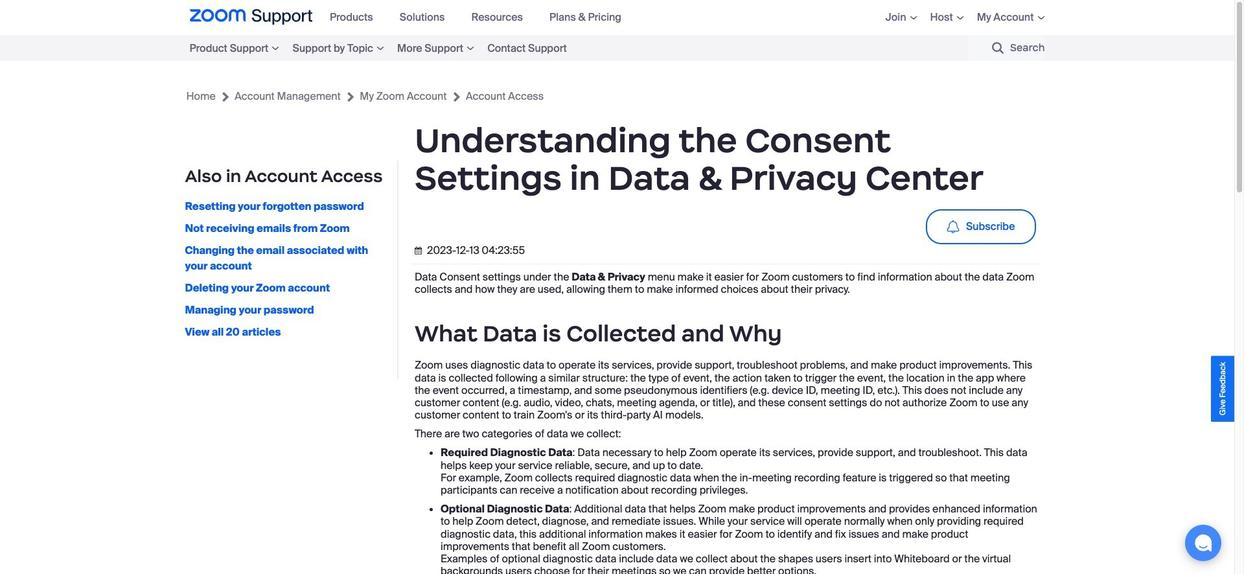 Task type: vqa. For each thing, say whether or not it's contained in the screenshot.
Team
no



Task type: describe. For each thing, give the bounding box(es) containing it.
search image
[[992, 42, 1004, 54]]

search image
[[992, 42, 1004, 54]]

zoom support image
[[190, 9, 312, 26]]

calendar image
[[415, 247, 425, 255]]



Task type: locate. For each thing, give the bounding box(es) containing it.
main content
[[0, 61, 1235, 574]]

menu bar
[[322, 0, 640, 35], [866, 0, 1045, 35], [190, 35, 612, 61]]

open chat image
[[1195, 534, 1213, 552]]



